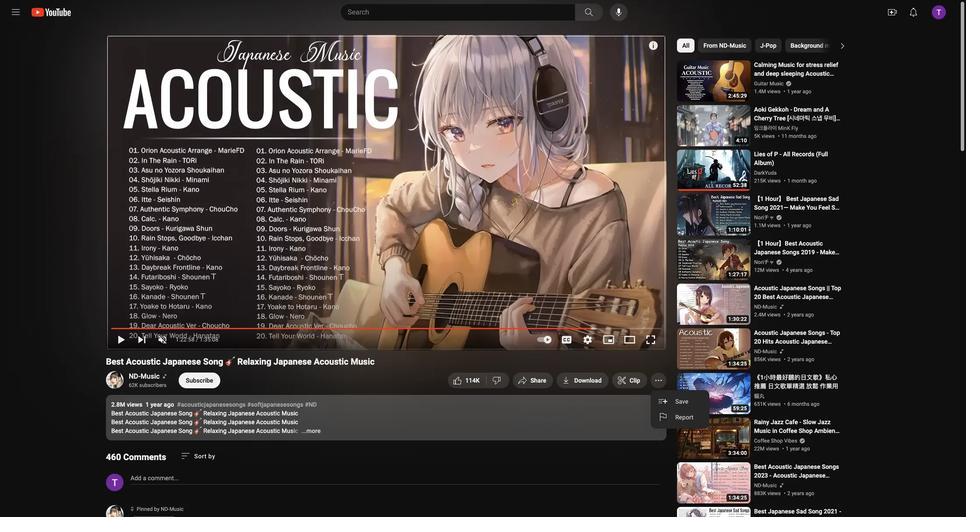 Task type: describe. For each thing, give the bounding box(es) containing it.
Download text field
[[575, 377, 602, 384]]

2.4m
[[754, 312, 766, 318]]

best japanese sad song 2021 - love is a beautiful pain -【泣ける曲】涙が止まらないほど泣ける歌. by 1 hour japan music 4,152,759 views 3 years ago 1 hour, 19 minutes element
[[754, 507, 843, 517]]

relief
[[825, 61, 839, 68]]

- inside aoki gekkoh - dream and a cherry tree [시네마틱 스냅 무비] ep.15
[[791, 106, 793, 113]]

Add a comment... text field
[[131, 475, 179, 482]]

1.1m
[[754, 223, 766, 229]]

views for 12m views
[[766, 267, 779, 273]]

2 years ago for acoustic
[[788, 491, 815, 497]]

ago for 【1 hour】best acoustic japanese songs 2019 - make you relax and for sleep
[[804, 267, 813, 273]]

59 minutes, 25 seconds element
[[733, 406, 747, 412]]

song inside best japanese sad song 2021 - love is a beautiful pain -【泣
[[808, 508, 823, 515]]

856k
[[754, 357, 767, 363]]

tab list containing all
[[677, 35, 966, 56]]

hour】
[[766, 195, 785, 202]]

ago for acoustic japanese songs - top 20 hits acoustic japanese songs
[[806, 357, 815, 363]]

2 hours, 45 minutes, 29 seconds element
[[729, 93, 747, 99]]

subscribe
[[186, 377, 213, 384]]

#softjapanesesongs link
[[247, 400, 303, 409]]

3:34:00
[[729, 450, 747, 456]]

music
[[825, 42, 842, 49]]

0 horizontal spatial 4
[[473, 377, 476, 384]]

calming
[[754, 61, 777, 68]]

651k
[[754, 401, 767, 407]]

《1小時最好聽的日文歌》私心 推薦 日文歌單精選 放鬆 作業用
[[754, 374, 839, 390]]

music inside "calming music for stress relief and deep sleeping   acoustic guitar"
[[779, 61, 795, 68]]

you for feel
[[807, 204, 817, 211]]

months for -
[[789, 133, 807, 139]]

views for 1.1m views
[[768, 223, 781, 229]]

share button
[[513, 373, 554, 389]]

nd- up "883k"
[[754, 483, 763, 489]]

views for 651k views
[[768, 401, 781, 407]]

20 for hits
[[754, 338, 761, 345]]

1 horizontal spatial /
[[794, 481, 796, 488]]

sleep inside 【1 hour】best acoustic japanese songs 2019 - make you relax and for sleep
[[805, 258, 820, 265]]

1:22:58 / 1:35:08
[[176, 336, 219, 343]]

ep.15
[[754, 124, 770, 131]]

ago for calming music for stress relief and deep sleeping   acoustic guitar
[[803, 88, 812, 95]]

years for best
[[792, 312, 804, 318]]

j-
[[761, 42, 766, 49]]

for inside "rainy jazz cafe - slow jazz music in coffee shop ambience for work, study and relaxation"
[[754, 436, 762, 443]]

Subscribe text field
[[186, 377, 213, 384]]

3 hours, 34 minutes element
[[729, 450, 747, 456]]

1:27:17 link
[[677, 239, 751, 281]]

rainy
[[754, 419, 770, 426]]

nd- up 2.4m
[[754, 304, 763, 310]]

651k views
[[754, 401, 781, 407]]

1 year ago for music
[[786, 446, 810, 452]]

1 hour, 34 minutes, 25 seconds element for best acoustic japanese songs 2023 - acoustic japanese songs to chill / study / sleep
[[729, 495, 747, 501]]

2 years ago for best
[[787, 312, 814, 318]]

coffee inside "rainy jazz cafe - slow jazz music in coffee shop ambience for work, study and relaxation"
[[779, 428, 798, 435]]

top for acoustic japanese songs - top 20 hits acoustic japanese songs
[[830, 329, 840, 336]]

seek slider slider
[[111, 323, 662, 332]]

report option
[[651, 410, 710, 425]]

noriチャ for 【1 hour】best acoustic japanese songs 2019 - make you relax and for sleep
[[754, 259, 775, 265]]

best acoustic japanese songs 2023 - acoustic japanese songs to chill / study / sleep
[[754, 464, 839, 488]]

hour】best
[[766, 240, 797, 247]]

feel
[[819, 204, 830, 211]]

by for pinned
[[154, 506, 160, 513]]

2 guitar from the top
[[754, 81, 769, 87]]

best inside the 【1 hour】 best japanese sad song 2021— make you feel sad & emotional
[[787, 195, 799, 202]]

make for acoustic
[[820, 249, 835, 256]]

k
[[476, 377, 480, 384]]

songs down relaxation
[[822, 464, 839, 471]]

work,
[[764, 436, 779, 443]]

views for 22m views
[[766, 446, 779, 452]]

52:38
[[733, 182, 747, 188]]

best japanese sad song 2021 - love is a beautiful pain -【泣 link
[[754, 507, 843, 517]]

songs inside 【1 hour】best acoustic japanese songs 2019 - make you relax and for sleep
[[783, 249, 800, 256]]

views for 2.4m views
[[768, 312, 781, 318]]

clip
[[630, 377, 641, 384]]

62k subscribers element
[[129, 382, 167, 389]]

calming music for stress relief and deep sleeping   acoustic guitar by guitar music 1,419,110 views 1 year ago 2 hours, 45 minutes element
[[754, 60, 843, 86]]

52 minutes, 38 seconds element
[[733, 182, 747, 188]]

show cards image
[[646, 38, 662, 53]]

62k
[[129, 382, 138, 389]]

nd-music up 62k subscribers in the bottom of the page
[[129, 372, 160, 381]]

acoustic japanese songs || top 20 best acoustic japanese songs 2023
[[754, 285, 842, 309]]

- inside "rainy jazz cafe - slow jazz music in coffee shop ambience for work, study and relaxation"
[[800, 419, 802, 426]]

1 year ago for 2021—
[[787, 223, 812, 229]]

2023 inside acoustic japanese songs || top 20 best acoustic japanese songs 2023
[[773, 302, 787, 309]]

1 hour, 27 minutes, 17 seconds element
[[729, 272, 747, 278]]

pain
[[807, 517, 819, 517]]

2.4m views
[[754, 312, 781, 318]]

list box containing save
[[651, 390, 710, 429]]

#nd link
[[305, 400, 317, 409]]

all inside 'lies of p  - all records  (full album)'
[[783, 151, 791, 158]]

ago for 《1小時最好聽的日文歌》私心 推薦 日文歌單精選 放鬆 作業用
[[811, 401, 820, 407]]

Best Acoustic Japanese Song 🎸 Relaxing Japanese Acoustic Music Best Acoustic Japanese Song 🎸 Relaxing Japanese Acoustic Music Best Acoustic Japanese Song 🎸 Relaxing Japanese Acoustic Music text field
[[111, 410, 300, 435]]

2 jazz from the left
[[818, 419, 831, 426]]

#acousticjapanesesongs #softjapanesesongs
[[177, 401, 303, 408]]

12m views
[[754, 267, 779, 273]]

ambience
[[815, 428, 842, 435]]

【1 hour】best acoustic japanese songs 2019 - make you relax and for sleep
[[754, 240, 835, 265]]

- inside best acoustic japanese songs 2023 - acoustic japanese songs to chill / study / sleep
[[770, 472, 772, 479]]

1:34:25 for best acoustic japanese songs 2023 - acoustic japanese songs to chill / study / sleep
[[729, 495, 747, 501]]

Search text field
[[348, 7, 573, 18]]

for inside "calming music for stress relief and deep sleeping   acoustic guitar"
[[797, 61, 805, 68]]

year for 2021—
[[792, 223, 802, 229]]

1:22:58
[[176, 336, 195, 343]]

a
[[143, 475, 146, 482]]

records
[[792, 151, 815, 158]]

6
[[788, 401, 791, 407]]

Share text field
[[531, 377, 547, 384]]

스냅
[[812, 115, 823, 122]]

62k subscribers
[[129, 382, 167, 389]]

fly
[[792, 125, 798, 131]]

best acoustic japanese song 🎸 relaxing japanese acoustic music
[[106, 357, 375, 367]]

6 months ago
[[788, 401, 820, 407]]

1:30:22 link
[[677, 284, 751, 326]]

[시네마틱
[[788, 115, 810, 122]]

4:10
[[736, 138, 747, 144]]

11 months ago
[[782, 133, 817, 139]]

lies of p  - all records  (full album) by darkyuda 215,424 views 1 month ago 52 minutes element
[[754, 150, 843, 167]]

songs left || on the bottom right of page
[[808, 285, 826, 292]]

3:34:00 link
[[677, 418, 751, 460]]

calming music for stress relief and deep sleeping   acoustic guitar
[[754, 61, 839, 86]]

sleeping
[[781, 70, 804, 77]]

music inside "rainy jazz cafe - slow jazz music in coffee shop ambience for work, study and relaxation"
[[754, 428, 771, 435]]

views for 1.4m views
[[768, 88, 781, 95]]

japanese inside 【1 hour】best acoustic japanese songs 2019 - make you relax and for sleep
[[754, 249, 781, 256]]

nd-music for acoustic japanese songs - top 20 hits acoustic japanese songs
[[754, 349, 777, 355]]

add a comment...
[[131, 475, 179, 482]]

aoki
[[754, 106, 767, 113]]

songs up "883k"
[[754, 481, 772, 488]]

add
[[131, 475, 141, 482]]

11
[[782, 133, 788, 139]]

856k views
[[754, 357, 781, 363]]

ago for rainy jazz cafe - slow jazz music in coffee shop ambience for work, study and relaxation
[[801, 446, 810, 452]]

best acoustic japanese song 🎸 relaxing japanese acoustic music best acoustic japanese song 🎸 relaxing japanese acoustic music best acoustic japanese song 🎸 relaxing japanese acoustic music ...more
[[111, 410, 321, 435]]

of
[[767, 151, 773, 158]]

relaxation
[[810, 436, 839, 443]]

ago down subscribers
[[164, 401, 174, 408]]

aoki gekkoh - dream and a cherry tree [시네마틱 스냅 무비] ep.15 by 밍크플라이 mink fly 5,056 views 11 months ago 4 minutes, 10 seconds element
[[754, 105, 843, 131]]

youtube video player element
[[106, 35, 667, 350]]

nd- up 856k
[[754, 349, 763, 355]]

a inside aoki gekkoh - dream and a cherry tree [시네마틱 스냅 무비] ep.15
[[825, 106, 829, 113]]

#softjapanesesongs
[[247, 401, 303, 408]]

1.1m views
[[754, 223, 781, 229]]

1 vertical spatial sad
[[832, 204, 842, 211]]

japanese inside best japanese sad song 2021 - love is a beautiful pain -【泣
[[768, 508, 795, 515]]

for
[[795, 258, 804, 265]]

4:10 link
[[677, 105, 751, 147]]

best inside best japanese sad song 2021 - love is a beautiful pain -【泣
[[754, 508, 767, 515]]

album)
[[754, 159, 774, 166]]

...more
[[301, 428, 321, 435]]

1 vertical spatial shop
[[771, 438, 783, 444]]

1 vertical spatial coffee
[[754, 438, 770, 444]]

acoustic japanese songs - top 20 hits acoustic japanese songs
[[754, 329, 840, 354]]

推薦
[[754, 383, 767, 390]]

to
[[773, 481, 779, 488]]

clip button
[[612, 373, 648, 389]]

22m
[[754, 446, 765, 452]]

0 vertical spatial sad
[[829, 195, 839, 202]]

12m
[[754, 267, 765, 273]]

2 for best
[[787, 312, 790, 318]]

1 horizontal spatial 4
[[786, 267, 789, 273]]



Task type: vqa. For each thing, say whether or not it's contained in the screenshot.


Task type: locate. For each thing, give the bounding box(es) containing it.
【1 hour】 best japanese sad song 2021— make you feel sad & emotional
[[754, 195, 842, 220]]

shop inside "rainy jazz cafe - slow jazz music in coffee shop ambience for work, study and relaxation"
[[799, 428, 813, 435]]

by for sort
[[208, 453, 215, 460]]

nd-music up '856k views'
[[754, 349, 777, 355]]

1 vertical spatial for
[[754, 436, 762, 443]]

best inside acoustic japanese songs || top 20 best acoustic japanese songs 2023
[[763, 294, 775, 301]]

study inside best acoustic japanese songs 2023 - acoustic japanese songs to chill / study / sleep
[[798, 481, 813, 488]]

views for 883k views
[[768, 491, 781, 497]]

1 hour, 30 minutes, 22 seconds element
[[729, 316, 747, 322]]

views down the guitar music
[[768, 88, 781, 95]]

2 1:34:25 from the top
[[729, 495, 747, 501]]

chill
[[780, 481, 792, 488]]

ago for best acoustic japanese songs 2023 - acoustic japanese songs to chill / study / sleep
[[806, 491, 815, 497]]

and inside aoki gekkoh - dream and a cherry tree [시네마틱 스냅 무비] ep.15
[[814, 106, 824, 113]]

acoustic japanese songs || top 20 best acoustic japanese songs 2023 by nd-music 2,443,112 views 2 years ago 1 hour, 30 minutes element
[[754, 284, 843, 309]]

1 vertical spatial a
[[775, 517, 779, 517]]

2
[[787, 312, 790, 318], [788, 357, 791, 363], [788, 491, 791, 497]]

2 years ago down chill on the bottom of the page
[[788, 491, 815, 497]]

by right sort
[[208, 453, 215, 460]]

years down chill on the bottom of the page
[[792, 491, 805, 497]]

year down vibes
[[790, 446, 800, 452]]

2 1:34:25 link from the top
[[677, 463, 751, 505]]

0 vertical spatial study
[[781, 436, 796, 443]]

1 year ago for deep
[[787, 88, 812, 95]]

sleep down 2019
[[805, 258, 820, 265]]

【1 hour】best acoustic japanese songs 2019 - make you relax and for sleep by noriチャ 12,453,039 views 4 years ago 1 hour, 27 minutes element
[[754, 239, 843, 265]]

ago down acoustic japanese songs || top 20 best acoustic japanese songs 2023
[[806, 312, 814, 318]]

2 20 from the top
[[754, 338, 761, 345]]

share
[[531, 377, 547, 384]]

1 vertical spatial 1 hour, 34 minutes, 25 seconds element
[[729, 495, 747, 501]]

love
[[754, 517, 767, 517]]

2019
[[801, 249, 815, 256]]

1 year ago down the 【1 hour】 best japanese sad song 2021— make you feel sad & emotional
[[787, 223, 812, 229]]

2023 up "883k"
[[754, 472, 768, 479]]

1.4m views
[[754, 88, 781, 95]]

sleep up 2021
[[819, 481, 834, 488]]

2:45:29 link
[[677, 60, 751, 103]]

2021—
[[770, 204, 789, 211]]

songs up 856k
[[754, 347, 772, 354]]

1 horizontal spatial jazz
[[818, 419, 831, 426]]

a inside best japanese sad song 2021 - love is a beautiful pain -【泣
[[775, 517, 779, 517]]

subscribers
[[139, 382, 167, 389]]

ago down best acoustic japanese songs 2023 - acoustic japanese songs to chill / study / sleep by nd-music 883,145 views 2 years ago 1 hour, 34 minutes element
[[806, 491, 815, 497]]

【1 down 1.1m on the right top of the page
[[754, 240, 764, 247]]

stress
[[806, 61, 823, 68]]

1 1:34:25 from the top
[[729, 361, 747, 367]]

songs down acoustic japanese songs || top 20 best acoustic japanese songs 2023
[[808, 329, 826, 336]]

song inside the 【1 hour】 best japanese sad song 2021— make you feel sad & emotional
[[754, 204, 768, 211]]

coffee up 22m
[[754, 438, 770, 444]]

nd-music
[[754, 304, 777, 310], [754, 349, 777, 355], [129, 372, 160, 381], [754, 483, 777, 489]]

22m views
[[754, 446, 779, 452]]

0 vertical spatial 2 years ago
[[787, 312, 814, 318]]

views down coffee shop vibes
[[766, 446, 779, 452]]

noriチャ for 【1 hour】 best japanese sad song 2021— make you feel sad & emotional
[[754, 215, 775, 221]]

by right pinned
[[154, 506, 160, 513]]

1:30:22
[[729, 316, 747, 322]]

0 vertical spatial 2023
[[773, 302, 787, 309]]

coffee shop vibes
[[754, 438, 798, 444]]

0 horizontal spatial shop
[[771, 438, 783, 444]]

1 horizontal spatial for
[[797, 61, 805, 68]]

1 vertical spatial 2
[[788, 357, 791, 363]]

nd-music up 883k views
[[754, 483, 777, 489]]

1 vertical spatial 2 years ago
[[788, 357, 815, 363]]

you inside 【1 hour】best acoustic japanese songs 2019 - make you relax and for sleep
[[754, 258, 765, 265]]

nd-
[[719, 42, 730, 49], [754, 304, 763, 310], [754, 349, 763, 355], [129, 372, 141, 381], [754, 483, 763, 489], [161, 506, 169, 513]]

views right 856k
[[768, 357, 781, 363]]

pinned
[[137, 506, 153, 513]]

20
[[754, 294, 761, 301], [754, 338, 761, 345]]

2 noriチャ from the top
[[754, 259, 775, 265]]

1 horizontal spatial all
[[783, 151, 791, 158]]

gekkoh
[[768, 106, 789, 113]]

@wongsonny image
[[106, 506, 124, 517]]

《1小時最好聽的日文歌》私心推薦 日文歌單精選 放鬆 作業用 by 貓丸 651,082 views 6 months ago 59 minutes element
[[754, 373, 843, 391]]

1 vertical spatial 4
[[473, 377, 476, 384]]

1:34:25 link for best acoustic japanese songs 2023 - acoustic japanese songs to chill / study / sleep
[[677, 463, 751, 505]]

year down subscribers
[[151, 401, 162, 408]]

0 horizontal spatial for
[[754, 436, 762, 443]]

1 year ago down "calming music for stress relief and deep sleeping   acoustic guitar"
[[787, 88, 812, 95]]

ago down "rainy jazz cafe - slow jazz music in coffee shop ambience for work, study and relaxation"
[[801, 446, 810, 452]]

ago down 2019
[[804, 267, 813, 273]]

1 horizontal spatial 2023
[[773, 302, 787, 309]]

darkyuda
[[754, 170, 777, 176]]

1:34:25
[[729, 361, 747, 367], [729, 495, 747, 501]]

views for 215k views
[[768, 178, 781, 184]]

years for acoustic
[[792, 491, 805, 497]]

autoplay is on image
[[536, 337, 552, 343]]

years for hits
[[792, 357, 805, 363]]

make inside 【1 hour】best acoustic japanese songs 2019 - make you relax and for sleep
[[820, 249, 835, 256]]

shop
[[799, 428, 813, 435], [771, 438, 783, 444]]

0 horizontal spatial you
[[754, 258, 765, 265]]

#acousticjapanesesongs
[[177, 401, 246, 408]]

2 1 hour, 34 minutes, 25 seconds element from the top
[[729, 495, 747, 501]]

《1小時最好聽的日文歌》私心
[[754, 374, 838, 381]]

sort by
[[194, 453, 215, 460]]

1 horizontal spatial coffee
[[779, 428, 798, 435]]

1 horizontal spatial shop
[[799, 428, 813, 435]]

best inside best acoustic japanese songs 2023 - acoustic japanese songs to chill / study / sleep
[[754, 464, 767, 471]]

vibes
[[785, 438, 798, 444]]

tab list
[[677, 35, 966, 56]]

and inside "calming music for stress relief and deep sleeping   acoustic guitar"
[[754, 70, 765, 77]]

and inside "rainy jazz cafe - slow jazz music in coffee shop ambience for work, study and relaxation"
[[798, 436, 808, 443]]

list box
[[651, 390, 710, 429]]

1 vertical spatial you
[[754, 258, 765, 265]]

years down for
[[790, 267, 803, 273]]

2 for hits
[[788, 357, 791, 363]]

0 vertical spatial 1 hour, 34 minutes, 25 seconds element
[[729, 361, 747, 367]]

-
[[791, 106, 793, 113], [780, 151, 782, 158], [817, 249, 819, 256], [827, 329, 829, 336], [800, 419, 802, 426], [770, 472, 772, 479], [840, 508, 842, 515], [821, 517, 823, 517]]

from nd-music
[[704, 42, 747, 49]]

ago right month
[[808, 178, 817, 184]]

1:34:25 link down 3 hours, 34 minutes element
[[677, 463, 751, 505]]

you inside the 【1 hour】 best japanese sad song 2021— make you feel sad & emotional
[[807, 204, 817, 211]]

and left for
[[783, 258, 793, 265]]

1:34:25 left 856k
[[729, 361, 747, 367]]

4 minutes, 10 seconds element
[[736, 138, 747, 144]]

views for 5k views
[[762, 133, 775, 139]]

make right 2021—
[[790, 204, 805, 211]]

2 years ago down acoustic japanese songs || top 20 best acoustic japanese songs 2023
[[787, 312, 814, 318]]

ago for 【1 hour】 best japanese sad song 2021— make you feel sad & emotional
[[803, 223, 812, 229]]

20 inside acoustic japanese songs - top 20 hits acoustic japanese songs
[[754, 338, 761, 345]]

4
[[786, 267, 789, 273], [473, 377, 476, 384]]

0 vertical spatial sleep
[[805, 258, 820, 265]]

1 year ago down subscribers
[[146, 401, 174, 408]]

views for 856k views
[[768, 357, 781, 363]]

0 vertical spatial 1:34:25
[[729, 361, 747, 367]]

2 years ago for hits
[[788, 357, 815, 363]]

comment...
[[148, 475, 179, 482]]

1 20 from the top
[[754, 294, 761, 301]]

for up 22m
[[754, 436, 762, 443]]

0 vertical spatial make
[[790, 204, 805, 211]]

1 vertical spatial make
[[820, 249, 835, 256]]

views right 2.8m
[[127, 401, 142, 408]]

1 horizontal spatial study
[[798, 481, 813, 488]]

2 years ago down acoustic japanese songs - top 20 hits acoustic japanese songs
[[788, 357, 815, 363]]

sleep
[[805, 258, 820, 265], [819, 481, 834, 488]]

0 vertical spatial 4
[[786, 267, 789, 273]]

make for best
[[790, 204, 805, 211]]

ago down acoustic japanese songs - top 20 hits acoustic japanese songs by nd-music 856,698 views 2 years ago 1 hour, 34 minutes element
[[806, 357, 815, 363]]

【1 hour】 best japanese sad song 2021— make you feel sad & emotional by noriチャ 1,198,303 views 1 year ago 1 hour, 10 minutes element
[[754, 195, 843, 220]]

- inside acoustic japanese songs - top 20 hits acoustic japanese songs
[[827, 329, 829, 336]]

sad
[[829, 195, 839, 202], [832, 204, 842, 211], [796, 508, 807, 515]]

lies
[[754, 151, 766, 158]]

views down 밍크플라이 at the right of page
[[762, 133, 775, 139]]

1 1 4 k
[[466, 377, 480, 384]]

years for -
[[790, 267, 803, 273]]

noriチャ up 1.1m views
[[754, 215, 775, 221]]

1 vertical spatial months
[[792, 401, 810, 407]]

1 horizontal spatial by
[[208, 453, 215, 460]]

songs up 2.4m
[[754, 302, 772, 309]]

ago down 스냅
[[808, 133, 817, 139]]

top inside acoustic japanese songs || top 20 best acoustic japanese songs 2023
[[831, 285, 842, 292]]

460 comments
[[106, 452, 166, 463]]

and right vibes
[[798, 436, 808, 443]]

ago
[[803, 88, 812, 95], [808, 133, 817, 139], [808, 178, 817, 184], [803, 223, 812, 229], [804, 267, 813, 273], [806, 312, 814, 318], [806, 357, 815, 363], [164, 401, 174, 408], [811, 401, 820, 407], [801, 446, 810, 452], [806, 491, 815, 497]]

guitar inside "calming music for stress relief and deep sleeping   acoustic guitar"
[[754, 79, 771, 86]]

1:34:25 link for acoustic japanese songs - top 20 hits acoustic japanese songs
[[677, 329, 751, 371]]

save option
[[651, 394, 710, 410]]

acoustic inside "calming music for stress relief and deep sleeping   acoustic guitar"
[[806, 70, 830, 77]]

nd- up 62k
[[129, 372, 141, 381]]

months right 6
[[792, 401, 810, 407]]

0 vertical spatial shop
[[799, 428, 813, 435]]

jazz up in
[[771, 419, 784, 426]]

- inside 'lies of p  - all records  (full album)'
[[780, 151, 782, 158]]

1 horizontal spatial a
[[825, 106, 829, 113]]

and up 스냅
[[814, 106, 824, 113]]

sort by button
[[180, 451, 215, 462]]

music
[[730, 42, 747, 49], [779, 61, 795, 68], [770, 81, 784, 87], [763, 304, 777, 310], [763, 349, 777, 355], [351, 357, 375, 367], [141, 372, 160, 381], [282, 410, 298, 417], [282, 419, 298, 426], [282, 428, 298, 435], [754, 428, 771, 435], [763, 483, 777, 489], [169, 506, 184, 513]]

by inside dropdown button
[[208, 453, 215, 460]]

by
[[208, 453, 215, 460], [154, 506, 160, 513]]

0 vertical spatial 2
[[787, 312, 790, 318]]

guitar
[[754, 79, 771, 86], [754, 81, 769, 87]]

for up sleeping
[[797, 61, 805, 68]]

noriチャ up 12m views
[[754, 259, 775, 265]]

sad right feel
[[832, 204, 842, 211]]

20 up 2.4m
[[754, 294, 761, 301]]

cafe
[[785, 419, 798, 426]]

59:25 link
[[677, 373, 751, 415]]

2021
[[824, 508, 838, 515]]

1.4m
[[754, 88, 766, 95]]

month
[[792, 178, 807, 184]]

1 vertical spatial top
[[830, 329, 840, 336]]

#acousticjapanesesongs link
[[177, 400, 246, 409]]

0 vertical spatial top
[[831, 285, 842, 292]]

views down to
[[768, 491, 781, 497]]

1 vertical spatial all
[[783, 151, 791, 158]]

日文歌單精選
[[768, 383, 805, 390]]

【1 left hour】
[[754, 195, 764, 202]]

views right 651k
[[768, 401, 781, 407]]

2.8m
[[111, 401, 125, 408]]

top for acoustic japanese songs || top 20 best acoustic japanese songs 2023
[[831, 285, 842, 292]]

songs up for
[[783, 249, 800, 256]]

460
[[106, 452, 121, 463]]

months down fly
[[789, 133, 807, 139]]

1 vertical spatial 1:34:25
[[729, 495, 747, 501]]

guitar music
[[754, 81, 784, 87]]

1 vertical spatial sleep
[[819, 481, 834, 488]]

1 hour, 34 minutes, 25 seconds element left "883k"
[[729, 495, 747, 501]]

you
[[807, 204, 817, 211], [754, 258, 765, 265]]

jazz up ambience
[[818, 419, 831, 426]]

sad up beautiful
[[796, 508, 807, 515]]

avatar image image
[[932, 5, 946, 19]]

report
[[676, 414, 694, 421]]

1:34:25 left "883k"
[[729, 495, 747, 501]]

2 for acoustic
[[788, 491, 791, 497]]

mink
[[778, 125, 791, 131]]

2023 inside best acoustic japanese songs 2023 - acoustic japanese songs to chill / study / sleep
[[754, 472, 768, 479]]

1 horizontal spatial make
[[820, 249, 835, 256]]

1 noriチャ from the top
[[754, 215, 775, 221]]

1 vertical spatial 20
[[754, 338, 761, 345]]

2 years ago
[[787, 312, 814, 318], [788, 357, 815, 363], [788, 491, 815, 497]]

0 horizontal spatial jazz
[[771, 419, 784, 426]]

year for deep
[[792, 88, 802, 95]]

2 vertical spatial 2
[[788, 491, 791, 497]]

1 horizontal spatial you
[[807, 204, 817, 211]]

years down acoustic japanese songs - top 20 hits acoustic japanese songs
[[792, 357, 805, 363]]

0 horizontal spatial coffee
[[754, 438, 770, 444]]

study inside "rainy jazz cafe - slow jazz music in coffee shop ambience for work, study and relaxation"
[[781, 436, 796, 443]]

best acoustic japanese songs 2023 - acoustic japanese songs to chill / study / sleep by nd-music 883,145 views 2 years ago 1 hour, 34 minutes element
[[754, 463, 843, 488]]

views for 2.8m views
[[127, 401, 142, 408]]

215k views
[[754, 178, 781, 184]]

shop down slow
[[799, 428, 813, 435]]

all left from
[[683, 42, 690, 49]]

a right is
[[775, 517, 779, 517]]

views down the emotional
[[768, 223, 781, 229]]

rainy jazz cafe - slow jazz music in coffee shop ambience for work, study and relaxation by coffee shop vibes 22,610,431 views 1 year ago 3 hours, 34 minutes element
[[754, 418, 843, 443]]

0 horizontal spatial all
[[683, 42, 690, 49]]

1 hour, 34 minutes, 25 seconds element for acoustic japanese songs - top 20 hits acoustic japanese songs
[[729, 361, 747, 367]]

and down calming
[[754, 70, 765, 77]]

0 horizontal spatial a
[[775, 517, 779, 517]]

nd- right pinned
[[161, 506, 169, 513]]

nd-music up '2.4m views'
[[754, 304, 777, 310]]

作業用
[[820, 383, 839, 390]]

tyler black image
[[106, 474, 124, 492]]

japanese inside the 【1 hour】 best japanese sad song 2021— make you feel sad & emotional
[[801, 195, 827, 202]]

2 vertical spatial 2 years ago
[[788, 491, 815, 497]]

2023 up '2.4m views'
[[773, 302, 787, 309]]

- inside 【1 hour】best acoustic japanese songs 2019 - make you relax and for sleep
[[817, 249, 819, 256]]

you left feel
[[807, 204, 817, 211]]

in
[[773, 428, 778, 435]]

nd-music for acoustic japanese songs || top 20 best acoustic japanese songs 2023
[[754, 304, 777, 310]]

1 vertical spatial study
[[798, 481, 813, 488]]

and inside 【1 hour】best acoustic japanese songs 2019 - make you relax and for sleep
[[783, 258, 793, 265]]

5k views
[[754, 133, 775, 139]]

0 vertical spatial 【1
[[754, 195, 764, 202]]

you up the 12m
[[754, 258, 765, 265]]

1 hour, 34 minutes, 25 seconds element left 856k
[[729, 361, 747, 367]]

0 horizontal spatial make
[[790, 204, 805, 211]]

0 horizontal spatial study
[[781, 436, 796, 443]]

acoustic japanese songs - top 20 hits acoustic japanese songs by nd-music 856,698 views 2 years ago 1 hour, 34 minutes element
[[754, 329, 843, 354]]

and
[[754, 70, 765, 77], [814, 106, 824, 113], [783, 258, 793, 265], [798, 436, 808, 443]]

top inside acoustic japanese songs - top 20 hits acoustic japanese songs
[[830, 329, 840, 336]]

emotional
[[760, 213, 788, 220]]

1:34:25 link
[[677, 329, 751, 371], [677, 463, 751, 505]]

||
[[827, 285, 830, 292]]

ago down the 【1 hour】 best japanese sad song 2021— make you feel sad & emotional
[[803, 223, 812, 229]]

0 vertical spatial for
[[797, 61, 805, 68]]

shop down in
[[771, 438, 783, 444]]

20 inside acoustic japanese songs || top 20 best acoustic japanese songs 2023
[[754, 294, 761, 301]]

sleep inside best acoustic japanese songs 2023 - acoustic japanese songs to chill / study / sleep
[[819, 481, 834, 488]]

download
[[575, 377, 602, 384]]

make inside the 【1 hour】 best japanese sad song 2021— make you feel sad & emotional
[[790, 204, 805, 211]]

sad up feel
[[829, 195, 839, 202]]

2 【1 from the top
[[754, 240, 764, 247]]

/ inside youtube video player element
[[196, 336, 198, 343]]

1 jazz from the left
[[771, 419, 784, 426]]

ago for lies of p  - all records  (full album)
[[808, 178, 817, 184]]

acoustic inside 【1 hour】best acoustic japanese songs 2019 - make you relax and for sleep
[[799, 240, 823, 247]]

0 vertical spatial a
[[825, 106, 829, 113]]

【1 inside 【1 hour】best acoustic japanese songs 2019 - make you relax and for sleep
[[754, 240, 764, 247]]

0 vertical spatial noriチャ
[[754, 215, 775, 221]]

comments
[[123, 452, 166, 463]]

views down relax
[[766, 267, 779, 273]]

1:35:08
[[200, 336, 219, 343]]

months for 日文歌單精選
[[792, 401, 810, 407]]

放鬆
[[807, 383, 819, 390]]

ago for aoki gekkoh - dream and a cherry tree [시네마틱 스냅 무비] ep.15
[[808, 133, 817, 139]]

【1 for 【1 hour】best acoustic japanese songs 2019 - make you relax and for sleep
[[754, 240, 764, 247]]

all right p
[[783, 151, 791, 158]]

sad inside best japanese sad song 2021 - love is a beautiful pain -【泣
[[796, 508, 807, 515]]

views down darkyuda at right top
[[768, 178, 781, 184]]

None search field
[[325, 4, 605, 21]]

0 vertical spatial you
[[807, 204, 817, 211]]

years down acoustic japanese songs || top 20 best acoustic japanese songs 2023
[[792, 312, 804, 318]]

1 vertical spatial by
[[154, 506, 160, 513]]

you for relax
[[754, 258, 765, 265]]

2 down chill on the bottom of the page
[[788, 491, 791, 497]]

year down the 【1 hour】 best japanese sad song 2021— make you feel sad & emotional
[[792, 223, 802, 229]]

1 vertical spatial 2023
[[754, 472, 768, 479]]

2 up 《1小時最好聽的日文歌》私心
[[788, 357, 791, 363]]

52:38 link
[[677, 150, 751, 192]]

0 horizontal spatial 2023
[[754, 472, 768, 479]]

ago for acoustic japanese songs || top 20 best acoustic japanese songs 2023
[[806, 312, 814, 318]]

20 for best
[[754, 294, 761, 301]]

【1 inside the 【1 hour】 best japanese sad song 2021— make you feel sad & emotional
[[754, 195, 764, 202]]

밍크플라이 mink fly
[[754, 125, 798, 131]]

Clip text field
[[630, 377, 641, 384]]

20 left hits
[[754, 338, 761, 345]]

0 vertical spatial months
[[789, 133, 807, 139]]

slow
[[803, 419, 817, 426]]

2 vertical spatial sad
[[796, 508, 807, 515]]

1 【1 from the top
[[754, 195, 764, 202]]

ago down 放鬆
[[811, 401, 820, 407]]

2.8m views
[[111, 401, 142, 408]]

1 1:34:25 link from the top
[[677, 329, 751, 371]]

year for music
[[790, 446, 800, 452]]

best japanese sad song 2021 - love is a beautiful pain -【泣
[[754, 508, 842, 517]]

1 vertical spatial 1:34:25 link
[[677, 463, 751, 505]]

1 year ago down vibes
[[786, 446, 810, 452]]

views right 2.4m
[[768, 312, 781, 318]]

all
[[683, 42, 690, 49], [783, 151, 791, 158]]

1 vertical spatial 【1
[[754, 240, 764, 247]]

1:34:25 link down the 1:30:22 at the bottom right of the page
[[677, 329, 751, 371]]

months
[[789, 133, 807, 139], [792, 401, 810, 407]]

nd- right from
[[719, 42, 730, 49]]

1 hour, 10 minutes, 1 second element
[[729, 227, 747, 233]]

1 hour, 34 minutes, 25 seconds element
[[729, 361, 747, 367], [729, 495, 747, 501]]

【1 for 【1 hour】 best japanese sad song 2021— make you feel sad & emotional
[[754, 195, 764, 202]]

2 down acoustic japanese songs || top 20 best acoustic japanese songs 2023
[[787, 312, 790, 318]]

0 horizontal spatial /
[[196, 336, 198, 343]]

year down "calming music for stress relief and deep sleeping   acoustic guitar"
[[792, 88, 802, 95]]

ago up 'dream'
[[803, 88, 812, 95]]

0 vertical spatial all
[[683, 42, 690, 49]]

0 horizontal spatial by
[[154, 506, 160, 513]]

make right 2019
[[820, 249, 835, 256]]

nd-music for best acoustic japanese songs 2023 - acoustic japanese songs to chill / study / sleep
[[754, 483, 777, 489]]

1 guitar from the top
[[754, 79, 771, 86]]

1 1 hour, 34 minutes, 25 seconds element from the top
[[729, 361, 747, 367]]

2 horizontal spatial /
[[815, 481, 817, 488]]

a up 무비] at the right top
[[825, 106, 829, 113]]

download button
[[557, 373, 609, 389]]

0 vertical spatial 20
[[754, 294, 761, 301]]

1 vertical spatial noriチャ
[[754, 259, 775, 265]]

1:34:25 for acoustic japanese songs - top 20 hits acoustic japanese songs
[[729, 361, 747, 367]]

0 vertical spatial 1:34:25 link
[[677, 329, 751, 371]]

0 vertical spatial by
[[208, 453, 215, 460]]

all inside tab list
[[683, 42, 690, 49]]

0 vertical spatial coffee
[[779, 428, 798, 435]]

coffee down the cafe in the right of the page
[[779, 428, 798, 435]]



